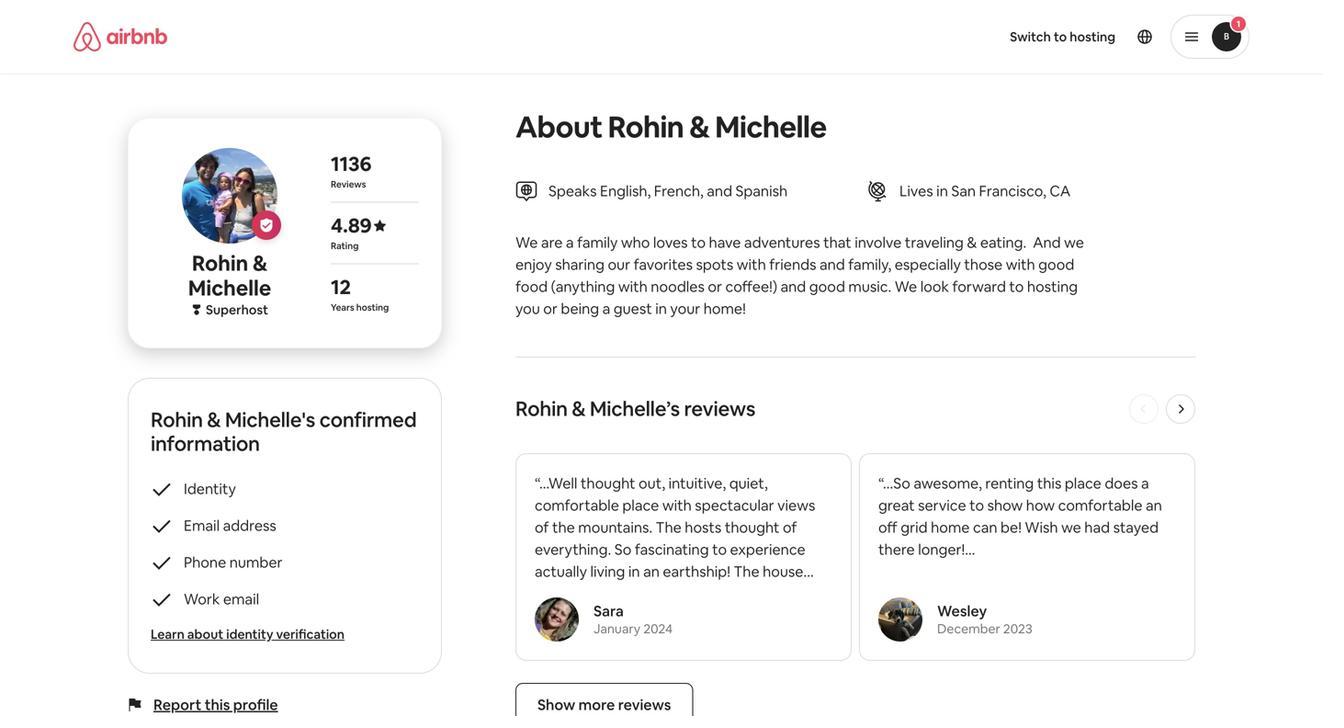 Task type: locate. For each thing, give the bounding box(es) containing it.
highway
[[746, 606, 802, 625]]

2 vertical spatial a
[[1142, 474, 1150, 493]]

confirmed
[[319, 407, 417, 433]]

1 vertical spatial are
[[594, 584, 615, 603]]

& up those
[[967, 233, 977, 252]]

1 horizontal spatial the
[[646, 628, 669, 647]]

are
[[541, 233, 563, 252], [594, 584, 615, 603]]

wesley user profile image
[[879, 597, 923, 642], [879, 597, 923, 642]]

are inside we are a family who loves to have adventures that involve traveling & eating.  and we enjoy sharing our favorites spots with friends and family, especially those with good food (anything with noodles or coffee!) and good music. we look forward to hosting you or being a guest in your home!
[[541, 233, 563, 252]]

0 horizontal spatial we
[[516, 233, 538, 252]]

intriguing.
[[618, 584, 686, 603]]

michelle
[[715, 108, 827, 146], [188, 274, 271, 301]]

coffee!)
[[726, 277, 778, 296]]

with down intuitive,
[[663, 496, 692, 515]]

2 horizontal spatial and
[[820, 255, 845, 274]]

we inside we are a family who loves to have adventures that involve traveling & eating.  and we enjoy sharing our favorites spots with friends and family, especially those with good food (anything with noodles or coffee!) and good music. we look forward to hosting you or being a guest in your home!
[[1064, 233, 1084, 252]]

0 horizontal spatial place
[[623, 496, 659, 515]]

thought
[[581, 474, 636, 493], [725, 518, 780, 537]]

are up 'enjoy'
[[541, 233, 563, 252]]

had
[[1085, 518, 1110, 537]]

intuitive,
[[669, 474, 726, 493]]

to down hosts
[[712, 540, 727, 559]]

1 horizontal spatial thought
[[725, 518, 780, 537]]

0 horizontal spatial in
[[629, 562, 640, 581]]

0 horizontal spatial and
[[707, 182, 733, 200]]

are inside the "…well thought out, intuitive, quiet, comfortable place with spectacular views of the mountains. the hosts thought of everything. so fascinating to experience actually living in an earthship! the house systems are intriguing. very easy-to-use accommodations. a little bit of highway lights come into the bedroom. will stay here again sometime!…
[[594, 584, 615, 603]]

& inside we are a family who loves to have adventures that involve traveling & eating.  and we enjoy sharing our favorites spots with friends and family, especially those with good food (anything with noodles or coffee!) and good music. we look forward to hosting you or being a guest in your home!
[[967, 233, 977, 252]]

off
[[879, 518, 898, 537]]

comfortable inside the "…well thought out, intuitive, quiet, comfortable place with spectacular views of the mountains. the hosts thought of everything. so fascinating to experience actually living in an earthship! the house systems are intriguing. very easy-to-use accommodations. a little bit of highway lights come into the bedroom. will stay here again sometime!…
[[535, 496, 619, 515]]

1 vertical spatial this
[[205, 695, 230, 714]]

be!
[[1001, 518, 1022, 537]]

rohin & michelle user profile image
[[182, 148, 278, 244], [182, 148, 278, 244]]

and down the that in the right of the page
[[820, 255, 845, 274]]

place
[[1065, 474, 1102, 493], [623, 496, 659, 515]]

rohin inside rohin & michelle's confirmed information
[[151, 407, 203, 433]]

living
[[590, 562, 625, 581]]

of up everything.
[[535, 518, 549, 537]]

this left profile
[[205, 695, 230, 714]]

& down verified host image
[[253, 250, 268, 277]]

place down out,
[[623, 496, 659, 515]]

to
[[1054, 28, 1067, 45], [691, 233, 706, 252], [1010, 277, 1024, 296], [970, 496, 984, 515], [712, 540, 727, 559]]

a right does
[[1142, 474, 1150, 493]]

1 horizontal spatial this
[[1037, 474, 1062, 493]]

phone
[[184, 553, 226, 572]]

address
[[223, 516, 276, 535]]

0 horizontal spatial michelle
[[188, 274, 271, 301]]

years
[[331, 301, 354, 313]]

0 horizontal spatial this
[[205, 695, 230, 714]]

1 vertical spatial good
[[810, 277, 846, 296]]

0 horizontal spatial comfortable
[[535, 496, 619, 515]]

noodles
[[651, 277, 705, 296]]

to inside the "…well thought out, intuitive, quiet, comfortable place with spectacular views of the mountains. the hosts thought of everything. so fascinating to experience actually living in an earthship! the house systems are intriguing. very easy-to-use accommodations. a little bit of highway lights come into the bedroom. will stay here again sometime!…
[[712, 540, 727, 559]]

2 horizontal spatial a
[[1142, 474, 1150, 493]]

a right being
[[603, 299, 611, 318]]

eating.
[[981, 233, 1027, 252]]

or
[[708, 277, 722, 296], [543, 299, 558, 318]]

the up easy-
[[734, 562, 760, 581]]

1 vertical spatial reviews
[[618, 695, 671, 714]]

1 horizontal spatial reviews
[[684, 396, 756, 422]]

a
[[566, 233, 574, 252], [603, 299, 611, 318], [1142, 474, 1150, 493]]

to-
[[760, 584, 780, 603]]

we right and
[[1064, 233, 1084, 252]]

san
[[952, 182, 976, 200]]

we left look
[[895, 277, 917, 296]]

1 vertical spatial we
[[1062, 518, 1082, 537]]

hosting
[[1070, 28, 1116, 45], [1027, 277, 1078, 296], [356, 301, 389, 313]]

have
[[709, 233, 741, 252]]

1 vertical spatial hosting
[[1027, 277, 1078, 296]]

1 vertical spatial place
[[623, 496, 659, 515]]

rohin for rohin & michelle's reviews
[[516, 396, 568, 422]]

and
[[1033, 233, 1061, 252]]

report
[[153, 695, 202, 714]]

0 vertical spatial place
[[1065, 474, 1102, 493]]

0 vertical spatial the
[[656, 518, 682, 537]]

0 vertical spatial we
[[1064, 233, 1084, 252]]

and right french,
[[707, 182, 733, 200]]

michelle down verified host image
[[188, 274, 271, 301]]

and down friends
[[781, 277, 806, 296]]

to right switch
[[1054, 28, 1067, 45]]

hosting inside the profile element
[[1070, 28, 1116, 45]]

& up french,
[[690, 108, 710, 146]]

1 vertical spatial thought
[[725, 518, 780, 537]]

home!
[[704, 299, 746, 318]]

those
[[965, 255, 1003, 274]]

0 horizontal spatial thought
[[581, 474, 636, 493]]

switch to hosting
[[1010, 28, 1116, 45]]

0 vertical spatial in
[[937, 182, 948, 200]]

rohin up identity
[[151, 407, 203, 433]]

comfortable
[[535, 496, 619, 515], [1058, 496, 1143, 515]]

house
[[763, 562, 804, 581]]

0 horizontal spatial an
[[643, 562, 660, 581]]

0 vertical spatial are
[[541, 233, 563, 252]]

comfortable up had
[[1058, 496, 1143, 515]]

place left does
[[1065, 474, 1102, 493]]

or down spots
[[708, 277, 722, 296]]

& for rohin & michelle's confirmed information
[[207, 407, 221, 433]]

reviews right more
[[618, 695, 671, 714]]

1 horizontal spatial comfortable
[[1058, 496, 1143, 515]]

show
[[538, 695, 576, 714]]

"…so
[[879, 474, 911, 493]]

1 vertical spatial an
[[643, 562, 660, 581]]

1 horizontal spatial we
[[895, 277, 917, 296]]

in
[[937, 182, 948, 200], [656, 299, 667, 318], [629, 562, 640, 581]]

guest
[[614, 299, 652, 318]]

about rohin & michelle
[[516, 108, 827, 146]]

0 horizontal spatial a
[[566, 233, 574, 252]]

0 horizontal spatial of
[[535, 518, 549, 537]]

0 vertical spatial we
[[516, 233, 538, 252]]

1 horizontal spatial an
[[1146, 496, 1163, 515]]

rohin inside rohin & michelle
[[192, 250, 248, 277]]

2 vertical spatial hosting
[[356, 301, 389, 313]]

0 horizontal spatial the
[[552, 518, 575, 537]]

we left had
[[1062, 518, 1082, 537]]

in down so
[[629, 562, 640, 581]]

rohin up english,
[[608, 108, 684, 146]]

hosting right 'years'
[[356, 301, 389, 313]]

we
[[1064, 233, 1084, 252], [1062, 518, 1082, 537]]

accommodations.
[[535, 606, 657, 625]]

the
[[552, 518, 575, 537], [646, 628, 669, 647]]

with inside the "…well thought out, intuitive, quiet, comfortable place with spectacular views of the mountains. the hosts thought of everything. so fascinating to experience actually living in an earthship! the house systems are intriguing. very easy-to-use accommodations. a little bit of highway lights come into the bedroom. will stay here again sometime!…
[[663, 496, 692, 515]]

the up everything.
[[552, 518, 575, 537]]

rohin for rohin & michelle
[[192, 250, 248, 277]]

hosts
[[685, 518, 722, 537]]

a up sharing
[[566, 233, 574, 252]]

out,
[[639, 474, 666, 493]]

thought up experience
[[725, 518, 780, 537]]

1 comfortable from the left
[[535, 496, 619, 515]]

little
[[674, 606, 704, 625]]

family
[[577, 233, 618, 252]]

& inside rohin & michelle's confirmed information
[[207, 407, 221, 433]]

0 vertical spatial michelle
[[715, 108, 827, 146]]

great
[[879, 496, 915, 515]]

awesome,
[[914, 474, 982, 493]]

to inside "…so awesome, renting this place does a great service to show how comfortable an off grid home can be!  wish we had stayed there longer!…
[[970, 496, 984, 515]]

fascinating
[[635, 540, 709, 559]]

2 vertical spatial in
[[629, 562, 640, 581]]

& left michelle's in the bottom left of the page
[[207, 407, 221, 433]]

0 vertical spatial the
[[552, 518, 575, 537]]

a inside "…so awesome, renting this place does a great service to show how comfortable an off grid home can be!  wish we had stayed there longer!…
[[1142, 474, 1150, 493]]

family,
[[849, 255, 892, 274]]

the up fascinating
[[656, 518, 682, 537]]

&
[[690, 108, 710, 146], [967, 233, 977, 252], [253, 250, 268, 277], [572, 396, 586, 422], [207, 407, 221, 433]]

1 horizontal spatial place
[[1065, 474, 1102, 493]]

verification
[[276, 626, 345, 642]]

good down friends
[[810, 277, 846, 296]]

0 horizontal spatial or
[[543, 299, 558, 318]]

we up 'enjoy'
[[516, 233, 538, 252]]

reviews up intuitive,
[[684, 396, 756, 422]]

1 vertical spatial michelle
[[188, 274, 271, 301]]

0 horizontal spatial are
[[541, 233, 563, 252]]

good down and
[[1039, 255, 1075, 274]]

"…well
[[535, 474, 578, 493]]

an inside the "…well thought out, intuitive, quiet, comfortable place with spectacular views of the mountains. the hosts thought of everything. so fascinating to experience actually living in an earthship! the house systems are intriguing. very easy-to-use accommodations. a little bit of highway lights come into the bedroom. will stay here again sometime!…
[[643, 562, 660, 581]]

thought left out,
[[581, 474, 636, 493]]

2023
[[1004, 620, 1033, 637]]

in left the san
[[937, 182, 948, 200]]

comfortable down "…well
[[535, 496, 619, 515]]

hosting down and
[[1027, 277, 1078, 296]]

identity
[[184, 479, 236, 498]]

0 vertical spatial good
[[1039, 255, 1075, 274]]

use
[[780, 584, 803, 603]]

number
[[230, 553, 283, 572]]

& inside rohin & michelle
[[253, 250, 268, 277]]

1 horizontal spatial the
[[734, 562, 760, 581]]

reviews
[[684, 396, 756, 422], [618, 695, 671, 714]]

an up stayed
[[1146, 496, 1163, 515]]

hosting right switch
[[1070, 28, 1116, 45]]

michelle up spanish
[[715, 108, 827, 146]]

place inside the "…well thought out, intuitive, quiet, comfortable place with spectacular views of the mountains. the hosts thought of everything. so fascinating to experience actually living in an earthship! the house systems are intriguing. very easy-to-use accommodations. a little bit of highway lights come into the bedroom. will stay here again sometime!…
[[623, 496, 659, 515]]

email
[[223, 590, 259, 608]]

in left your at top
[[656, 299, 667, 318]]

into
[[616, 628, 643, 647]]

involve
[[855, 233, 902, 252]]

0 vertical spatial hosting
[[1070, 28, 1116, 45]]

we inside "…so awesome, renting this place does a great service to show how comfortable an off grid home can be!  wish we had stayed there longer!…
[[1062, 518, 1082, 537]]

january
[[594, 620, 641, 637]]

0 vertical spatial an
[[1146, 496, 1163, 515]]

being
[[561, 299, 599, 318]]

rohin up "…well
[[516, 396, 568, 422]]

hosting inside 12 years hosting
[[356, 301, 389, 313]]

1 vertical spatial and
[[820, 255, 845, 274]]

this up how
[[1037, 474, 1062, 493]]

0 vertical spatial this
[[1037, 474, 1062, 493]]

0 vertical spatial reviews
[[684, 396, 756, 422]]

& left michelle's
[[572, 396, 586, 422]]

the down the a
[[646, 628, 669, 647]]

in inside the "…well thought out, intuitive, quiet, comfortable place with spectacular views of the mountains. the hosts thought of everything. so fascinating to experience actually living in an earthship! the house systems are intriguing. very easy-to-use accommodations. a little bit of highway lights come into the bedroom. will stay here again sometime!…
[[629, 562, 640, 581]]

of right bit
[[728, 606, 743, 625]]

or right you
[[543, 299, 558, 318]]

are down living
[[594, 584, 615, 603]]

look
[[921, 277, 949, 296]]

1 horizontal spatial a
[[603, 299, 611, 318]]

an up intriguing.
[[643, 562, 660, 581]]

to left have
[[691, 233, 706, 252]]

wish
[[1025, 518, 1058, 537]]

0 vertical spatial or
[[708, 277, 722, 296]]

0 horizontal spatial reviews
[[618, 695, 671, 714]]

1 horizontal spatial are
[[594, 584, 615, 603]]

rohin & michelle's confirmed information
[[151, 407, 417, 457]]

1 horizontal spatial in
[[656, 299, 667, 318]]

2 comfortable from the left
[[1058, 496, 1143, 515]]

again
[[535, 650, 572, 669]]

12 years hosting
[[331, 274, 389, 313]]

we are a family who loves to have adventures that involve traveling & eating.  and we enjoy sharing our favorites spots with friends and family, especially those with good food (anything with noodles or coffee!) and good music. we look forward to hosting you or being a guest in your home!
[[516, 233, 1088, 318]]

adventures
[[744, 233, 820, 252]]

2 vertical spatial and
[[781, 277, 806, 296]]

sara user profile image
[[535, 597, 579, 642], [535, 597, 579, 642]]

to up can
[[970, 496, 984, 515]]

lights
[[535, 628, 571, 647]]

1 vertical spatial in
[[656, 299, 667, 318]]

of down views at the right of the page
[[783, 518, 797, 537]]

rohin up superhost
[[192, 250, 248, 277]]

with up guest
[[618, 277, 648, 296]]

of
[[535, 518, 549, 537], [783, 518, 797, 537], [728, 606, 743, 625]]

0 vertical spatial and
[[707, 182, 733, 200]]

so
[[615, 540, 632, 559]]



Task type: describe. For each thing, give the bounding box(es) containing it.
1 vertical spatial or
[[543, 299, 558, 318]]

1136
[[331, 151, 372, 177]]

1 button
[[1171, 15, 1250, 59]]

2 horizontal spatial of
[[783, 518, 797, 537]]

wesley december 2023
[[938, 602, 1033, 637]]

bedroom.
[[672, 628, 738, 647]]

show
[[988, 496, 1023, 515]]

who
[[621, 233, 650, 252]]

sometime!…
[[575, 650, 657, 669]]

wesley
[[938, 602, 987, 620]]

there
[[879, 540, 915, 559]]

experience
[[730, 540, 806, 559]]

1 horizontal spatial of
[[728, 606, 743, 625]]

show more reviews button
[[516, 683, 693, 716]]

1 horizontal spatial or
[[708, 277, 722, 296]]

4.89
[[331, 212, 372, 238]]

hosting inside we are a family who loves to have adventures that involve traveling & eating.  and we enjoy sharing our favorites spots with friends and family, especially those with good food (anything with noodles or coffee!) and good music. we look forward to hosting you or being a guest in your home!
[[1027, 277, 1078, 296]]

very
[[689, 584, 720, 603]]

how
[[1026, 496, 1055, 515]]

michelle's
[[590, 396, 680, 422]]

report this profile
[[153, 695, 278, 714]]

rohin & michelle's reviews
[[516, 396, 756, 422]]

this inside "…so awesome, renting this place does a great service to show how comfortable an off grid home can be!  wish we had stayed there longer!…
[[1037, 474, 1062, 493]]

email address
[[184, 516, 276, 535]]

0 horizontal spatial the
[[656, 518, 682, 537]]

comfortable inside "…so awesome, renting this place does a great service to show how comfortable an off grid home can be!  wish we had stayed there longer!…
[[1058, 496, 1143, 515]]

grid
[[901, 518, 928, 537]]

english,
[[600, 182, 651, 200]]

systems
[[535, 584, 590, 603]]

stayed
[[1114, 518, 1159, 537]]

longer!…
[[918, 540, 976, 559]]

reviews inside button
[[618, 695, 671, 714]]

"…so awesome, renting this place does a great service to show how comfortable an off grid home can be!  wish we had stayed there longer!…
[[879, 474, 1163, 559]]

1 vertical spatial the
[[646, 628, 669, 647]]

reviews
[[331, 178, 366, 190]]

spectacular
[[695, 496, 774, 515]]

earthship!
[[663, 562, 731, 581]]

actually
[[535, 562, 587, 581]]

1 vertical spatial the
[[734, 562, 760, 581]]

& for rohin & michelle's reviews
[[572, 396, 586, 422]]

1136 reviews
[[331, 151, 372, 190]]

enjoy
[[516, 255, 552, 274]]

switch to hosting link
[[999, 17, 1127, 56]]

rohin & michelle
[[188, 250, 271, 301]]

will
[[742, 628, 766, 647]]

about
[[516, 108, 602, 146]]

stay
[[769, 628, 797, 647]]

work
[[184, 590, 220, 608]]

our
[[608, 255, 631, 274]]

1 horizontal spatial and
[[781, 277, 806, 296]]

a
[[660, 606, 670, 625]]

with down eating.
[[1006, 255, 1036, 274]]

friends
[[770, 255, 817, 274]]

you
[[516, 299, 540, 318]]

(anything
[[551, 277, 615, 296]]

lives
[[900, 182, 934, 200]]

everything.
[[535, 540, 611, 559]]

does
[[1105, 474, 1138, 493]]

0 vertical spatial thought
[[581, 474, 636, 493]]

learn
[[151, 626, 185, 642]]

speaks english, french, and spanish
[[549, 182, 788, 200]]

information
[[151, 431, 260, 457]]

sara january 2024
[[594, 602, 673, 637]]

views
[[778, 496, 816, 515]]

an inside "…so awesome, renting this place does a great service to show how comfortable an off grid home can be!  wish we had stayed there longer!…
[[1146, 496, 1163, 515]]

rohin for rohin & michelle's confirmed information
[[151, 407, 203, 433]]

quiet,
[[730, 474, 768, 493]]

more
[[579, 695, 615, 714]]

that
[[824, 233, 852, 252]]

1 horizontal spatial good
[[1039, 255, 1075, 274]]

1 vertical spatial a
[[603, 299, 611, 318]]

& for rohin & michelle
[[253, 250, 268, 277]]

0 horizontal spatial good
[[810, 277, 846, 296]]

favorites
[[634, 255, 693, 274]]

sharing
[[555, 255, 605, 274]]

profile element
[[684, 0, 1250, 74]]

to inside the profile element
[[1054, 28, 1067, 45]]

verified host image
[[259, 218, 274, 233]]

especially
[[895, 255, 961, 274]]

2 horizontal spatial in
[[937, 182, 948, 200]]

easy-
[[723, 584, 760, 603]]

hosting for 12
[[356, 301, 389, 313]]

your
[[670, 299, 701, 318]]

in inside we are a family who loves to have adventures that involve traveling & eating.  and we enjoy sharing our favorites spots with friends and family, especially those with good food (anything with noodles or coffee!) and good music. we look forward to hosting you or being a guest in your home!
[[656, 299, 667, 318]]

learn about identity verification
[[151, 626, 345, 642]]

loves
[[653, 233, 688, 252]]

report this profile button
[[153, 695, 278, 714]]

work email
[[184, 590, 259, 608]]

sara
[[594, 602, 624, 620]]

lives in san francisco, ca
[[900, 182, 1071, 200]]

spanish
[[736, 182, 788, 200]]

mountains.
[[578, 518, 653, 537]]

to right forward
[[1010, 277, 1024, 296]]

2024
[[644, 620, 673, 637]]

"…well thought out, intuitive, quiet, comfortable place with spectacular views of the mountains. the hosts thought of everything. so fascinating to experience actually living in an earthship! the house systems are intriguing. very easy-to-use accommodations. a little bit of highway lights come into the bedroom. will stay here again sometime!…
[[535, 474, 831, 669]]

with up the coffee!) on the top right of the page
[[737, 255, 766, 274]]

1 vertical spatial we
[[895, 277, 917, 296]]

email
[[184, 516, 220, 535]]

profile
[[233, 695, 278, 714]]

hosting for switch
[[1070, 28, 1116, 45]]

1 horizontal spatial michelle
[[715, 108, 827, 146]]

place inside "…so awesome, renting this place does a great service to show how comfortable an off grid home can be!  wish we had stayed there longer!…
[[1065, 474, 1102, 493]]

0 vertical spatial a
[[566, 233, 574, 252]]

1
[[1237, 18, 1241, 30]]

rating
[[331, 240, 359, 252]]

show more reviews
[[538, 695, 671, 714]]

service
[[918, 496, 967, 515]]

french,
[[654, 182, 704, 200]]

come
[[575, 628, 613, 647]]



Task type: vqa. For each thing, say whether or not it's contained in the screenshot.
Antti's
no



